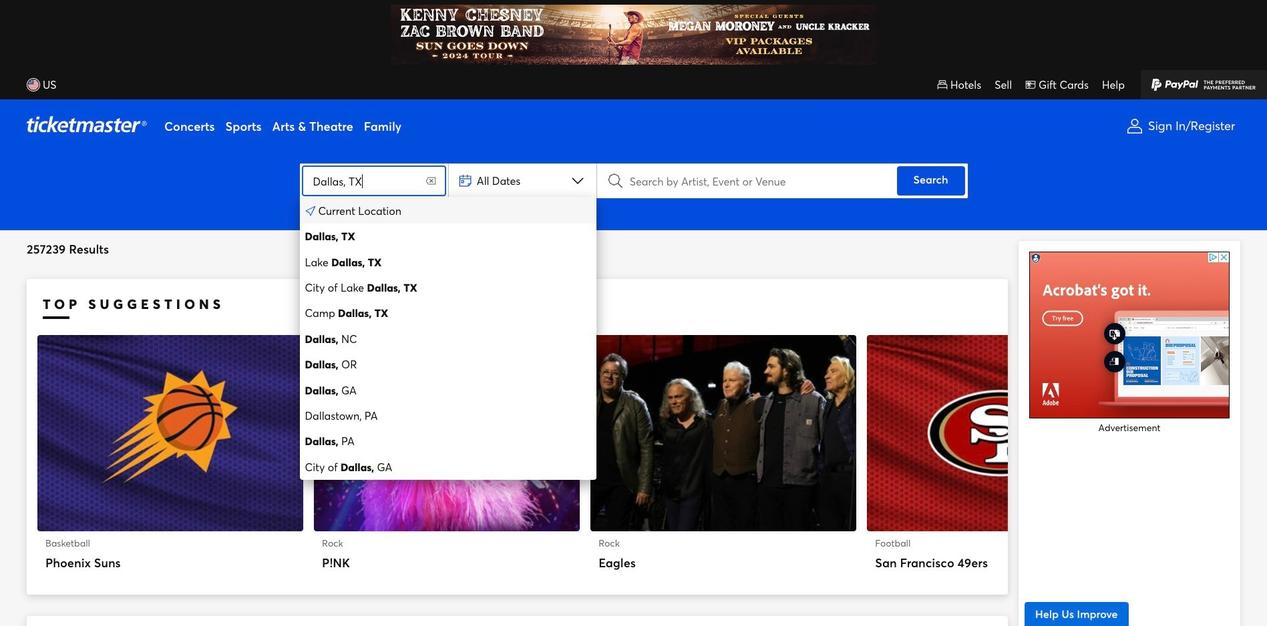 Task type: vqa. For each thing, say whether or not it's contained in the screenshot.
the topmost purchase
no



Task type: locate. For each thing, give the bounding box(es) containing it.
None search field
[[300, 164, 968, 481]]

main navigation element
[[0, 70, 1268, 153]]

8 option from the top
[[300, 378, 597, 404]]

3 option from the top
[[300, 250, 597, 275]]

1 option from the top
[[300, 197, 597, 224]]

menu inside main navigation element
[[159, 100, 1116, 153]]

0 horizontal spatial advertisement element
[[391, 5, 877, 65]]

menu
[[159, 100, 1116, 153]]

advertisement element
[[391, 5, 877, 65], [1030, 252, 1230, 419]]

6 option from the top
[[300, 327, 597, 352]]

7 option from the top
[[300, 352, 597, 378]]

9 option from the top
[[300, 429, 597, 455]]

0 vertical spatial advertisement element
[[391, 5, 877, 65]]

option
[[300, 197, 597, 224], [300, 224, 597, 250], [300, 250, 597, 275], [300, 275, 597, 301], [300, 301, 597, 327], [300, 327, 597, 352], [300, 352, 597, 378], [300, 378, 597, 404], [300, 429, 597, 455], [300, 455, 597, 481]]

10 option from the top
[[300, 455, 597, 481]]

1 vertical spatial advertisement element
[[1030, 252, 1230, 419]]



Task type: describe. For each thing, give the bounding box(es) containing it.
Search by Artist, Event or Venue text field
[[624, 166, 895, 196]]

location suggestions list box
[[300, 197, 597, 481]]

5 option from the top
[[300, 301, 597, 327]]

1 horizontal spatial advertisement element
[[1030, 252, 1230, 419]]

paypal preferred payments partner image
[[1142, 70, 1268, 100]]

4 option from the top
[[300, 275, 597, 301]]

City or Zip Code field
[[302, 166, 446, 196]]

2 option from the top
[[300, 224, 597, 250]]



